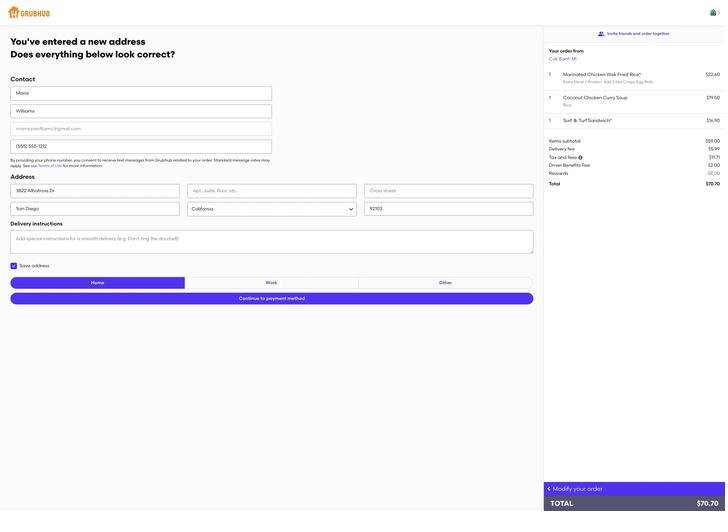 Task type: locate. For each thing, give the bounding box(es) containing it.
1 down cali
[[549, 72, 551, 77]]

1 horizontal spatial from
[[573, 48, 584, 54]]

address inside you've entered a new address does everything below look correct?
[[109, 36, 145, 47]]

2 vertical spatial 1
[[549, 118, 551, 124]]

total down rewards
[[549, 181, 560, 187]]

order right modify
[[588, 486, 603, 493]]

and
[[633, 31, 641, 36], [558, 155, 567, 160]]

delivery for delivery instructions
[[10, 221, 31, 227]]

$19.50
[[707, 95, 720, 100]]

order inside button
[[642, 31, 652, 36]]

to left payment
[[261, 296, 265, 302]]

$2.00
[[709, 163, 720, 168]]

work
[[266, 280, 278, 286]]

0 horizontal spatial delivery
[[10, 221, 31, 227]]

1 vertical spatial $70.70
[[697, 500, 719, 508]]

1 horizontal spatial and
[[633, 31, 641, 36]]

0 horizontal spatial order
[[560, 48, 572, 54]]

1 vertical spatial from
[[145, 158, 154, 163]]

information.
[[80, 164, 103, 168]]

address right save
[[32, 263, 49, 269]]

1 vertical spatial total
[[551, 500, 573, 508]]

rice*
[[630, 72, 641, 77]]

rice
[[564, 103, 572, 107]]

fees
[[568, 155, 577, 160]]

invite friends and order together
[[608, 31, 670, 36]]

3 1 from the top
[[549, 118, 551, 124]]

$70.70
[[706, 181, 720, 187], [697, 500, 719, 508]]

and right the friends
[[633, 31, 641, 36]]

wok
[[607, 72, 617, 77]]

apply.
[[10, 164, 22, 168]]

surf ＆ turf sandwich*
[[564, 118, 612, 124]]

0 vertical spatial from
[[573, 48, 584, 54]]

order up banh
[[560, 48, 572, 54]]

total
[[549, 181, 560, 187], [551, 500, 573, 508]]

does
[[10, 49, 33, 60]]

0 vertical spatial 1
[[549, 72, 551, 77]]

consent
[[81, 158, 97, 163]]

driver
[[549, 163, 562, 168]]

terms
[[38, 164, 49, 168]]

turf
[[579, 118, 587, 124]]

1 horizontal spatial svg image
[[578, 155, 583, 160]]

1 left surf
[[549, 118, 551, 124]]

0 vertical spatial delivery
[[549, 146, 567, 152]]

1 vertical spatial order
[[560, 48, 572, 54]]

soup
[[617, 95, 628, 100]]

to right related
[[188, 158, 192, 163]]

total down modify
[[551, 500, 573, 508]]

0 vertical spatial and
[[633, 31, 641, 36]]

1 vertical spatial delivery
[[10, 221, 31, 227]]

order inside your order from cali banh mi
[[560, 48, 572, 54]]

items subtotal
[[549, 138, 581, 144]]

order left together
[[642, 31, 652, 36]]

other
[[439, 280, 452, 286]]

1 horizontal spatial delivery
[[549, 146, 567, 152]]

modify your order
[[553, 486, 603, 493]]

text
[[117, 158, 124, 163]]

chicken up protein
[[588, 72, 606, 77]]

2 vertical spatial order
[[588, 486, 603, 493]]

delivery for delivery fee
[[549, 146, 567, 152]]

delivery down items
[[549, 146, 567, 152]]

svg image
[[547, 487, 552, 492]]

from
[[573, 48, 584, 54], [145, 158, 154, 163]]

chicken
[[588, 72, 606, 77], [584, 95, 602, 100]]

$22.60
[[706, 72, 720, 77]]

0 horizontal spatial svg image
[[12, 264, 16, 268]]

0 horizontal spatial to
[[98, 158, 101, 163]]

Address 1 text field
[[10, 184, 180, 198]]

terms of use link
[[38, 164, 62, 168]]

by
[[10, 158, 15, 163]]

your
[[549, 48, 559, 54]]

fee
[[582, 163, 590, 168]]

from inside by providing your phone number, you consent to receive text messages from grubhub related to your order. standard message rates may apply. see our
[[145, 158, 154, 163]]

cali
[[549, 56, 558, 62]]

0 vertical spatial order
[[642, 31, 652, 36]]

marinated chicken wok fried rice*
[[564, 72, 641, 77]]

svg image
[[578, 155, 583, 160], [12, 264, 16, 268]]

a
[[80, 36, 86, 47]]

0 vertical spatial total
[[549, 181, 560, 187]]

and down delivery fee
[[558, 155, 567, 160]]

1 1 from the top
[[549, 72, 551, 77]]

continue to payment method button
[[10, 293, 534, 305]]

from up mi
[[573, 48, 584, 54]]

2 horizontal spatial to
[[261, 296, 265, 302]]

method
[[288, 296, 305, 302]]

to up information.
[[98, 158, 101, 163]]

$11.71
[[709, 155, 720, 160]]

see
[[23, 164, 30, 168]]

Phone telephone field
[[10, 140, 272, 154]]

address up 'look'
[[109, 36, 145, 47]]

1 for coconut chicken curry soup
[[549, 95, 551, 100]]

1 horizontal spatial your
[[193, 158, 201, 163]]

2 1 from the top
[[549, 95, 551, 100]]

your left order.
[[193, 158, 201, 163]]

chicken for coconut
[[584, 95, 602, 100]]

address
[[109, 36, 145, 47], [32, 263, 49, 269]]

you
[[74, 158, 80, 163]]

banh
[[559, 56, 571, 62]]

order
[[642, 31, 652, 36], [560, 48, 572, 54], [588, 486, 603, 493]]

chicken for marinated
[[588, 72, 606, 77]]

home
[[91, 280, 104, 286]]

you've
[[10, 36, 40, 47]]

your order from cali banh mi
[[549, 48, 584, 62]]

0 horizontal spatial address
[[32, 263, 49, 269]]

1
[[549, 72, 551, 77], [549, 95, 551, 100], [549, 118, 551, 124]]

0 horizontal spatial from
[[145, 158, 154, 163]]

messages
[[125, 158, 144, 163]]

1 vertical spatial and
[[558, 155, 567, 160]]

1 vertical spatial chicken
[[584, 95, 602, 100]]

0 vertical spatial $70.70
[[706, 181, 720, 187]]

0 vertical spatial address
[[109, 36, 145, 47]]

1 horizontal spatial address
[[109, 36, 145, 47]]

0 vertical spatial svg image
[[578, 155, 583, 160]]

1 vertical spatial 1
[[549, 95, 551, 100]]

coconut chicken curry soup
[[564, 95, 628, 100]]

fried
[[618, 72, 629, 77]]

your up terms
[[35, 158, 43, 163]]

$8.00
[[708, 171, 720, 176]]

1 left coconut
[[549, 95, 551, 100]]

Delivery instructions text field
[[10, 230, 534, 254]]

from inside your order from cali banh mi
[[573, 48, 584, 54]]

your right modify
[[574, 486, 586, 493]]

0 vertical spatial chicken
[[588, 72, 606, 77]]

continue to payment method
[[239, 296, 305, 302]]

delivery left the instructions
[[10, 221, 31, 227]]

1 for marinated chicken wok fried rice*
[[549, 72, 551, 77]]

main navigation navigation
[[0, 0, 725, 25]]

save
[[20, 263, 30, 269]]

2 horizontal spatial order
[[642, 31, 652, 36]]

svg image left save
[[12, 264, 16, 268]]

rewards
[[549, 171, 568, 176]]

other button
[[359, 277, 533, 289]]

from left 'grubhub' at the top of page
[[145, 158, 154, 163]]

save address
[[20, 263, 49, 269]]

work button
[[185, 277, 359, 289]]

svg image right fees
[[578, 155, 583, 160]]

continue
[[239, 296, 260, 302]]

$16.90
[[707, 118, 720, 124]]

our
[[31, 164, 37, 168]]

chicken down protein
[[584, 95, 602, 100]]

1 horizontal spatial order
[[588, 486, 603, 493]]



Task type: vqa. For each thing, say whether or not it's contained in the screenshot.
28 RATINGS
no



Task type: describe. For each thing, give the bounding box(es) containing it.
Email email field
[[10, 122, 272, 136]]

meat
[[574, 80, 584, 84]]

2
[[613, 80, 615, 84]]

1 for surf ＆ turf sandwich*
[[549, 118, 551, 124]]

tax and fees
[[549, 155, 577, 160]]

phone
[[44, 158, 56, 163]]

hot
[[616, 80, 623, 84]]

crispy
[[624, 80, 636, 84]]

rates
[[251, 158, 261, 163]]

Cross street text field
[[364, 184, 534, 198]]

1 horizontal spatial to
[[188, 158, 192, 163]]

-$8.00
[[706, 171, 720, 176]]

order.
[[202, 158, 213, 163]]

Address 2 text field
[[187, 184, 357, 198]]

rolls
[[645, 80, 654, 84]]

everything
[[35, 49, 84, 60]]

Last name text field
[[10, 104, 272, 118]]

number,
[[57, 158, 73, 163]]

invite friends and order together button
[[598, 28, 670, 40]]

contact
[[10, 76, 35, 83]]

of
[[50, 164, 54, 168]]

fee
[[568, 146, 575, 152]]

grubhub
[[155, 158, 172, 163]]

-
[[706, 171, 708, 176]]

$22.60 extra meat / protein add 2 hot crispy egg rolls
[[564, 72, 720, 84]]

＆
[[573, 118, 578, 124]]

together
[[653, 31, 670, 36]]

Zip text field
[[364, 202, 534, 216]]

receive
[[102, 158, 116, 163]]

payment
[[266, 296, 287, 302]]

egg
[[637, 80, 644, 84]]

3
[[718, 10, 720, 15]]

may
[[261, 158, 270, 163]]

1 vertical spatial svg image
[[12, 264, 16, 268]]

First name text field
[[10, 87, 272, 101]]

driver benefits fee
[[549, 163, 590, 168]]

$59.00
[[706, 138, 720, 144]]

related
[[173, 158, 187, 163]]

below
[[86, 49, 113, 60]]

City text field
[[10, 202, 180, 216]]

surf
[[564, 118, 572, 124]]

look
[[115, 49, 135, 60]]

3 button
[[710, 7, 720, 19]]

1 vertical spatial address
[[32, 263, 49, 269]]

$19.50 rice
[[564, 95, 720, 107]]

instructions
[[32, 221, 63, 227]]

cali banh mi link
[[549, 56, 577, 62]]

$5.99
[[709, 146, 720, 152]]

extra
[[564, 80, 573, 84]]

benefits
[[563, 163, 581, 168]]

more
[[69, 164, 79, 168]]

invite
[[608, 31, 618, 36]]

by providing your phone number, you consent to receive text messages from grubhub related to your order. standard message rates may apply. see our
[[10, 158, 270, 168]]

tax
[[549, 155, 557, 160]]

delivery instructions
[[10, 221, 63, 227]]

you've entered a new address does everything below look correct?
[[10, 36, 175, 60]]

providing
[[16, 158, 34, 163]]

marinated
[[564, 72, 587, 77]]

message
[[233, 158, 250, 163]]

protein
[[588, 80, 601, 84]]

entered
[[42, 36, 78, 47]]

for
[[63, 164, 68, 168]]

delivery fee
[[549, 146, 575, 152]]

2 horizontal spatial your
[[574, 486, 586, 493]]

modify
[[553, 486, 572, 493]]

standard
[[214, 158, 232, 163]]

mi
[[572, 56, 577, 62]]

friends
[[619, 31, 632, 36]]

sandwich*
[[588, 118, 612, 124]]

coconut
[[564, 95, 583, 100]]

use
[[55, 164, 62, 168]]

and inside button
[[633, 31, 641, 36]]

0 horizontal spatial and
[[558, 155, 567, 160]]

0 horizontal spatial your
[[35, 158, 43, 163]]

terms of use for more information.
[[38, 164, 103, 168]]

address
[[10, 173, 35, 181]]

subtotal
[[563, 138, 581, 144]]

to inside button
[[261, 296, 265, 302]]

curry
[[603, 95, 615, 100]]

items
[[549, 138, 561, 144]]

people icon image
[[598, 31, 605, 37]]



